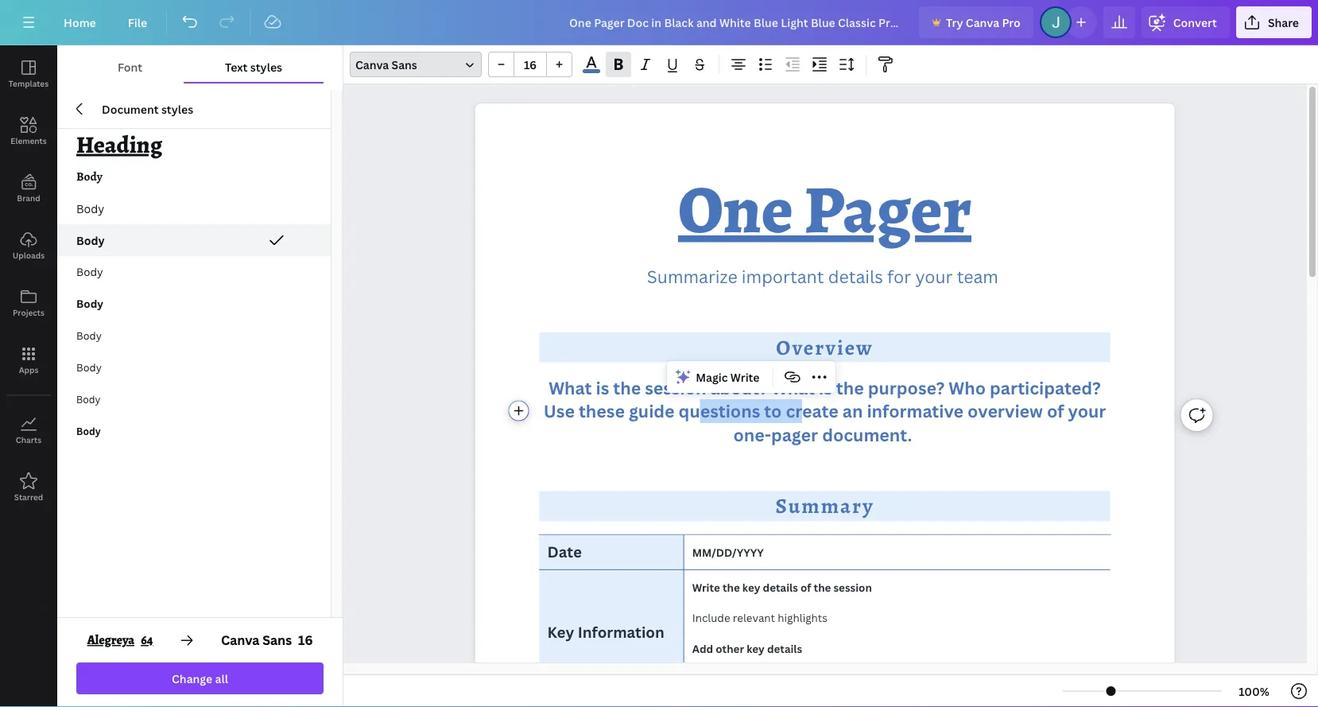 Task type: describe. For each thing, give the bounding box(es) containing it.
8 body button from the top
[[57, 383, 331, 415]]

document
[[102, 101, 159, 117]]

home link
[[51, 6, 109, 38]]

questions
[[679, 399, 761, 422]]

4 body from the top
[[76, 265, 103, 279]]

templates
[[9, 78, 49, 89]]

canva sans 16
[[221, 632, 313, 649]]

brand button
[[0, 160, 57, 217]]

alegreya 64
[[87, 631, 153, 649]]

convert
[[1174, 15, 1218, 30]]

magic write button
[[671, 364, 766, 390]]

1 is from the left
[[596, 376, 610, 399]]

document styles
[[102, 101, 193, 117]]

side panel tab list
[[0, 45, 57, 516]]

canva inside button
[[966, 15, 1000, 30]]

font
[[118, 59, 143, 74]]

elements button
[[0, 103, 57, 160]]

pager
[[772, 423, 819, 446]]

canva sans button
[[350, 52, 482, 77]]

#3b75c2 image
[[583, 69, 600, 73]]

to
[[765, 399, 782, 422]]

main menu bar
[[0, 0, 1319, 45]]

canva for canva sans 16
[[221, 632, 260, 649]]

participated?
[[990, 376, 1102, 399]]

charts
[[16, 434, 41, 445]]

1 body from the top
[[76, 168, 102, 185]]

uploads
[[13, 250, 45, 261]]

heading button
[[57, 126, 331, 164]]

uploads button
[[0, 217, 57, 274]]

7 body from the top
[[76, 361, 102, 374]]

document.
[[823, 423, 913, 446]]

2 body button from the top
[[57, 193, 331, 224]]

apps button
[[0, 332, 57, 389]]

projects button
[[0, 274, 57, 332]]

1 the from the left
[[614, 376, 641, 399]]

pro
[[1003, 15, 1021, 30]]

5 body from the top
[[76, 297, 103, 311]]

9 body from the top
[[76, 424, 101, 437]]

none text field containing one pager
[[475, 103, 1175, 707]]

overview
[[968, 399, 1044, 422]]

styles for text styles
[[250, 59, 282, 74]]

magic write
[[696, 370, 760, 385]]

guide
[[629, 399, 675, 422]]

canva for canva sans
[[356, 57, 389, 72]]

4 body button from the top
[[57, 256, 331, 288]]

home
[[64, 15, 96, 30]]

styles for document styles
[[161, 101, 193, 117]]

#3b75c2 image
[[583, 69, 600, 73]]

try
[[947, 15, 964, 30]]

9 body button from the top
[[57, 415, 331, 447]]

6 body button from the top
[[57, 320, 331, 352]]

alegreya
[[87, 631, 135, 649]]

one
[[679, 163, 794, 255]]

1 body button from the top
[[57, 161, 331, 193]]

all
[[215, 671, 228, 686]]

important
[[742, 265, 824, 288]]

projects
[[13, 307, 45, 318]]

text styles button
[[184, 52, 324, 82]]

about?
[[711, 376, 768, 399]]

one-
[[734, 423, 772, 446]]

1 what from the left
[[549, 376, 592, 399]]

2 what from the left
[[772, 376, 815, 399]]

one pager
[[679, 163, 972, 255]]

these
[[579, 399, 625, 422]]

for
[[888, 265, 912, 288]]

0 vertical spatial your
[[916, 265, 953, 288]]

share
[[1269, 15, 1300, 30]]

heading
[[76, 128, 162, 161]]



Task type: vqa. For each thing, say whether or not it's contained in the screenshot.
"Free •"
no



Task type: locate. For each thing, give the bounding box(es) containing it.
1 vertical spatial styles
[[161, 101, 193, 117]]

100% button
[[1229, 679, 1281, 704]]

canva
[[966, 15, 1000, 30], [356, 57, 389, 72], [221, 632, 260, 649]]

7 body button from the top
[[57, 352, 331, 383]]

0 horizontal spatial canva
[[221, 632, 260, 649]]

your right the for
[[916, 265, 953, 288]]

what up create at bottom
[[772, 376, 815, 399]]

100%
[[1239, 684, 1270, 699]]

what is the session about? what is the purpose? who participated? use these guide questions to create an informative overview of your one-pager document.
[[544, 376, 1111, 446]]

convert button
[[1142, 6, 1230, 38]]

1 horizontal spatial styles
[[250, 59, 282, 74]]

styles inside button
[[250, 59, 282, 74]]

0 horizontal spatial what
[[549, 376, 592, 399]]

None text field
[[475, 103, 1175, 707]]

1 vertical spatial canva
[[356, 57, 389, 72]]

2 is from the left
[[819, 376, 833, 399]]

templates button
[[0, 45, 57, 103]]

body button
[[57, 161, 331, 193], [57, 193, 331, 224], [57, 224, 331, 256], [57, 256, 331, 288], [57, 288, 331, 320], [57, 320, 331, 352], [57, 352, 331, 383], [57, 383, 331, 415], [57, 415, 331, 447]]

body
[[76, 168, 102, 185], [76, 201, 104, 216], [76, 233, 105, 248], [76, 265, 103, 279], [76, 297, 103, 311], [76, 329, 102, 342], [76, 361, 102, 374], [76, 392, 100, 406], [76, 424, 101, 437]]

0 horizontal spatial is
[[596, 376, 610, 399]]

sans for canva sans 16
[[263, 632, 292, 649]]

6 body from the top
[[76, 329, 102, 342]]

2 horizontal spatial canva
[[966, 15, 1000, 30]]

what up the use
[[549, 376, 592, 399]]

0 vertical spatial sans
[[392, 57, 417, 72]]

who
[[949, 376, 986, 399]]

an
[[843, 399, 863, 422]]

1 vertical spatial sans
[[263, 632, 292, 649]]

0 horizontal spatial styles
[[161, 101, 193, 117]]

the
[[614, 376, 641, 399], [837, 376, 864, 399]]

is up create at bottom
[[819, 376, 833, 399]]

informative
[[867, 399, 964, 422]]

text styles
[[225, 59, 282, 74]]

is
[[596, 376, 610, 399], [819, 376, 833, 399]]

0 horizontal spatial the
[[614, 376, 641, 399]]

font button
[[76, 52, 184, 82]]

starred
[[14, 492, 43, 502]]

brand
[[17, 193, 40, 203]]

change all
[[172, 671, 228, 686]]

0 horizontal spatial sans
[[263, 632, 292, 649]]

1 horizontal spatial canva
[[356, 57, 389, 72]]

your right of at the bottom of the page
[[1069, 399, 1107, 422]]

is up these
[[596, 376, 610, 399]]

file button
[[115, 6, 160, 38]]

8 body from the top
[[76, 392, 100, 406]]

1 horizontal spatial what
[[772, 376, 815, 399]]

the up guide
[[614, 376, 641, 399]]

starred button
[[0, 459, 57, 516]]

styles up heading button
[[161, 101, 193, 117]]

summarize
[[647, 265, 738, 288]]

group
[[488, 52, 573, 77]]

use
[[544, 399, 575, 422]]

of
[[1048, 399, 1065, 422]]

64
[[141, 631, 153, 649]]

styles right text
[[250, 59, 282, 74]]

canva inside popup button
[[356, 57, 389, 72]]

charts button
[[0, 402, 57, 459]]

file
[[128, 15, 147, 30]]

styles
[[250, 59, 282, 74], [161, 101, 193, 117]]

0 vertical spatial styles
[[250, 59, 282, 74]]

the up an
[[837, 376, 864, 399]]

share button
[[1237, 6, 1313, 38]]

1 horizontal spatial sans
[[392, 57, 417, 72]]

session
[[645, 376, 707, 399]]

write
[[731, 370, 760, 385]]

your inside what is the session about? what is the purpose? who participated? use these guide questions to create an informative overview of your one-pager document.
[[1069, 399, 1107, 422]]

Design title text field
[[557, 6, 913, 38]]

0 horizontal spatial your
[[916, 265, 953, 288]]

2 the from the left
[[837, 376, 864, 399]]

3 body button from the top
[[57, 224, 331, 256]]

sans
[[392, 57, 417, 72], [263, 632, 292, 649]]

pager
[[805, 163, 972, 255]]

5 body button from the top
[[57, 288, 331, 320]]

sans for canva sans
[[392, 57, 417, 72]]

magic
[[696, 370, 728, 385]]

16
[[298, 632, 313, 649]]

– – number field
[[519, 57, 542, 72]]

canva sans
[[356, 57, 417, 72]]

summarize important details for your team
[[647, 265, 1003, 288]]

1 horizontal spatial the
[[837, 376, 864, 399]]

your
[[916, 265, 953, 288], [1069, 399, 1107, 422]]

purpose?
[[868, 376, 945, 399]]

change all button
[[76, 663, 324, 694]]

elements
[[11, 135, 47, 146]]

2 vertical spatial canva
[[221, 632, 260, 649]]

try canva pro
[[947, 15, 1021, 30]]

sans inside canva sans popup button
[[392, 57, 417, 72]]

create
[[786, 399, 839, 422]]

1 horizontal spatial your
[[1069, 399, 1107, 422]]

apps
[[19, 364, 38, 375]]

change
[[172, 671, 213, 686]]

1 vertical spatial your
[[1069, 399, 1107, 422]]

team
[[957, 265, 999, 288]]

3 body from the top
[[76, 233, 105, 248]]

0 vertical spatial canva
[[966, 15, 1000, 30]]

what
[[549, 376, 592, 399], [772, 376, 815, 399]]

1 horizontal spatial is
[[819, 376, 833, 399]]

details
[[829, 265, 884, 288]]

text
[[225, 59, 248, 74]]

try canva pro button
[[920, 6, 1034, 38]]

2 body from the top
[[76, 201, 104, 216]]



